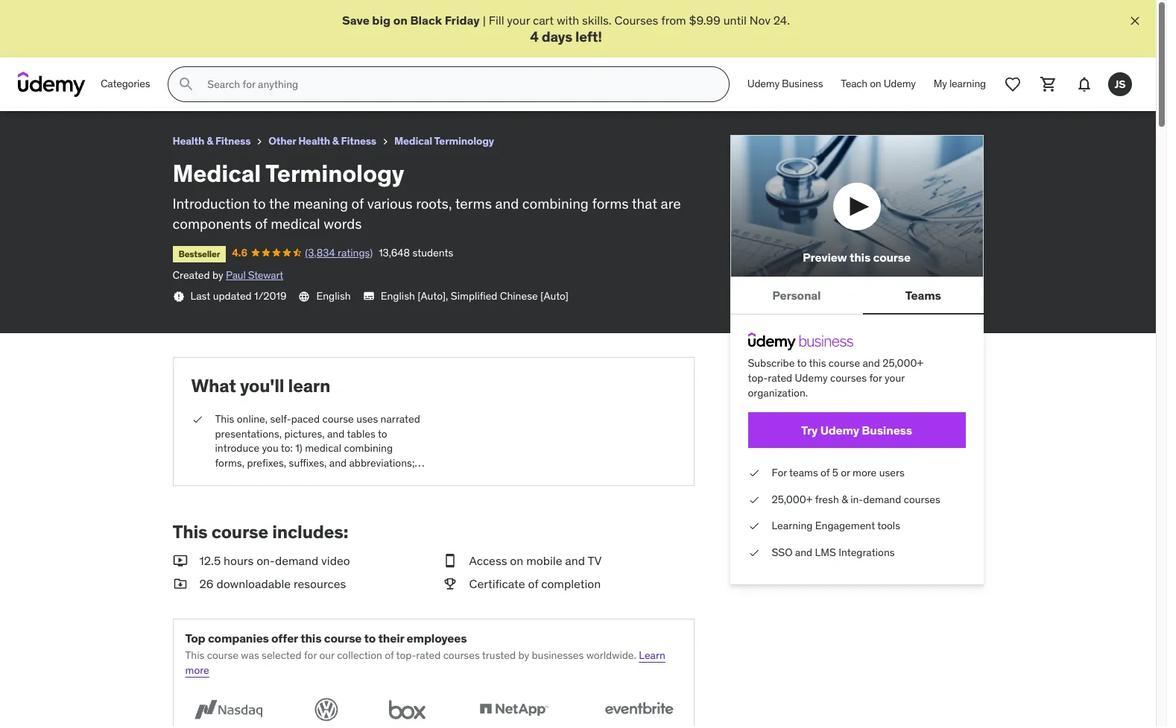 Task type: locate. For each thing, give the bounding box(es) containing it.
medical up introduction
[[173, 158, 261, 189]]

0 horizontal spatial to
[[253, 195, 266, 213]]

my learning link
[[925, 67, 996, 102]]

13,648
[[379, 246, 410, 259]]

friday
[[445, 13, 480, 28]]

1 english from the left
[[317, 289, 351, 302]]

shopping cart with 0 items image
[[1040, 75, 1058, 93]]

health right other
[[298, 134, 330, 148]]

on inside save big on black friday | fill your cart with skills. courses from $9.99 until nov 24. 4 days left!
[[394, 13, 408, 28]]

xsmall image left last
[[173, 291, 185, 302]]

tab list
[[730, 278, 984, 315]]

xsmall image left for
[[748, 466, 760, 481]]

1 horizontal spatial fitness
[[341, 134, 377, 148]]

0 vertical spatial this
[[173, 521, 208, 544]]

meaning
[[293, 195, 348, 213]]

learning engagement tools
[[772, 519, 901, 533]]

to up collection
[[364, 631, 376, 646]]

courses
[[615, 13, 659, 28]]

teach on udemy
[[841, 77, 916, 91]]

25,000+ fresh & in-demand courses
[[772, 493, 941, 506]]

terminology inside medical terminology introduction to the meaning of various roots, terms and combining forms that are components of medical words
[[266, 158, 405, 189]]

udemy right the try
[[821, 423, 860, 437]]

1 xsmall image from the top
[[748, 466, 760, 481]]

1 horizontal spatial terminology
[[434, 134, 494, 148]]

last
[[191, 289, 211, 302]]

2 english from the left
[[381, 289, 415, 302]]

xsmall image left medical terminology "link"
[[380, 136, 392, 148]]

1 vertical spatial by
[[519, 649, 530, 662]]

to left the
[[253, 195, 266, 213]]

1 vertical spatial more
[[185, 663, 209, 677]]

of left medical
[[255, 215, 267, 233]]

chinese
[[500, 289, 538, 302]]

1/2019
[[254, 289, 287, 302]]

1 horizontal spatial courses
[[831, 371, 867, 385]]

course
[[874, 250, 911, 265], [829, 357, 861, 370], [212, 521, 268, 544], [324, 631, 362, 646], [207, 649, 239, 662]]

this up 12.5
[[173, 521, 208, 544]]

0 vertical spatial medical
[[395, 134, 433, 148]]

courses down "employees"
[[443, 649, 480, 662]]

0 vertical spatial your
[[507, 13, 530, 28]]

0 horizontal spatial your
[[507, 13, 530, 28]]

1 vertical spatial xsmall image
[[748, 493, 760, 507]]

small image left access
[[443, 553, 458, 569]]

0 vertical spatial demand
[[864, 493, 902, 506]]

1 vertical spatial 25,000+
[[772, 493, 813, 506]]

certificate
[[469, 576, 525, 591]]

1 vertical spatial this
[[185, 649, 205, 662]]

on
[[394, 13, 408, 28], [870, 77, 882, 91], [510, 553, 524, 568]]

1 horizontal spatial demand
[[864, 493, 902, 506]]

your up try udemy business
[[885, 371, 905, 385]]

nasdaq image
[[185, 696, 271, 724]]

for left our
[[304, 649, 317, 662]]

integrations
[[839, 546, 895, 559]]

2 vertical spatial xsmall image
[[748, 546, 760, 561]]

&
[[207, 134, 213, 148], [333, 134, 339, 148], [842, 493, 849, 506]]

and up try udemy business
[[863, 357, 881, 370]]

0 horizontal spatial this
[[301, 631, 322, 646]]

close image
[[1128, 13, 1143, 28]]

0 horizontal spatial demand
[[275, 553, 319, 568]]

xsmall image
[[254, 136, 266, 148], [380, 136, 392, 148], [173, 291, 185, 302], [191, 412, 203, 427], [748, 519, 760, 534]]

their
[[378, 631, 404, 646]]

updated
[[213, 289, 252, 302]]

more inside learn more
[[185, 663, 209, 677]]

2 health from the left
[[298, 134, 330, 148]]

this down udemy business image
[[809, 357, 827, 370]]

0 horizontal spatial &
[[207, 134, 213, 148]]

0 horizontal spatial more
[[185, 663, 209, 677]]

& for other health & fitness
[[333, 134, 339, 148]]

by right "trusted"
[[519, 649, 530, 662]]

1 horizontal spatial health
[[298, 134, 330, 148]]

12.5
[[199, 553, 221, 568]]

small image for 26
[[173, 575, 188, 592]]

0 vertical spatial terminology
[[434, 134, 494, 148]]

medical for medical terminology
[[395, 134, 433, 148]]

eventbrite image
[[596, 696, 682, 724]]

teach on udemy link
[[833, 67, 925, 102]]

on left mobile at the left of page
[[510, 553, 524, 568]]

fitness up various
[[341, 134, 377, 148]]

1 horizontal spatial on
[[510, 553, 524, 568]]

english for english [auto], simplified chinese [auto]
[[381, 289, 415, 302]]

courses up try udemy business
[[831, 371, 867, 385]]

preview
[[803, 250, 848, 265]]

engagement
[[816, 519, 876, 533]]

4.6
[[232, 246, 247, 259]]

english right closed captions image
[[381, 289, 415, 302]]

xsmall image
[[748, 466, 760, 481], [748, 493, 760, 507], [748, 546, 760, 561]]

1 vertical spatial medical
[[173, 158, 261, 189]]

on right big
[[394, 13, 408, 28]]

from
[[662, 13, 687, 28]]

mobile
[[527, 553, 563, 568]]

& inside health & fitness link
[[207, 134, 213, 148]]

1 horizontal spatial by
[[519, 649, 530, 662]]

0 vertical spatial to
[[253, 195, 266, 213]]

1 vertical spatial business
[[862, 423, 913, 437]]

what
[[191, 374, 236, 398]]

closed captions image
[[363, 290, 375, 302]]

left!
[[576, 28, 602, 46]]

1 vertical spatial on
[[870, 77, 882, 91]]

course inside preview this course button
[[874, 250, 911, 265]]

save
[[342, 13, 370, 28]]

1 horizontal spatial your
[[885, 371, 905, 385]]

this for this course includes:
[[173, 521, 208, 544]]

by
[[213, 268, 224, 282], [519, 649, 530, 662]]

2 horizontal spatial to
[[798, 357, 807, 370]]

top
[[185, 631, 205, 646]]

1 vertical spatial for
[[304, 649, 317, 662]]

business left teach
[[782, 77, 824, 91]]

small image left 12.5
[[173, 553, 188, 569]]

medical up medical terminology introduction to the meaning of various roots, terms and combining forms that are components of medical words
[[395, 134, 433, 148]]

fitness
[[215, 134, 251, 148], [341, 134, 377, 148]]

udemy up the organization.
[[795, 371, 828, 385]]

1 vertical spatial this
[[809, 357, 827, 370]]

and
[[496, 195, 519, 213], [863, 357, 881, 370], [796, 546, 813, 559], [566, 553, 585, 568]]

2 horizontal spatial courses
[[904, 493, 941, 506]]

companies
[[208, 631, 269, 646]]

2 horizontal spatial on
[[870, 77, 882, 91]]

0 vertical spatial business
[[782, 77, 824, 91]]

0 horizontal spatial health
[[173, 134, 205, 148]]

xsmall image left the fresh in the right of the page
[[748, 493, 760, 507]]

2 vertical spatial to
[[364, 631, 376, 646]]

this
[[850, 250, 871, 265], [809, 357, 827, 370], [301, 631, 322, 646]]

courses down users at the bottom right
[[904, 493, 941, 506]]

2 horizontal spatial this
[[850, 250, 871, 265]]

1 vertical spatial to
[[798, 357, 807, 370]]

2 vertical spatial courses
[[443, 649, 480, 662]]

0 vertical spatial courses
[[831, 371, 867, 385]]

$9.99
[[690, 13, 721, 28]]

24.
[[774, 13, 791, 28]]

0 horizontal spatial english
[[317, 289, 351, 302]]

for up try udemy business
[[870, 371, 883, 385]]

for inside "subscribe to this course and 25,000+ top‑rated udemy courses for your organization."
[[870, 371, 883, 385]]

english right "course language" image
[[317, 289, 351, 302]]

more right or at the bottom of page
[[853, 466, 877, 480]]

0 horizontal spatial terminology
[[266, 158, 405, 189]]

0 vertical spatial by
[[213, 268, 224, 282]]

your inside save big on black friday | fill your cart with skills. courses from $9.99 until nov 24. 4 days left!
[[507, 13, 530, 28]]

learning
[[950, 77, 987, 91]]

xsmall image left sso
[[748, 546, 760, 561]]

0 horizontal spatial for
[[304, 649, 317, 662]]

our
[[320, 649, 335, 662]]

course up teams at the top right of the page
[[874, 250, 911, 265]]

1 horizontal spatial english
[[381, 289, 415, 302]]

this down top
[[185, 649, 205, 662]]

terminology up the "meaning"
[[266, 158, 405, 189]]

to inside medical terminology introduction to the meaning of various roots, terms and combining forms that are components of medical words
[[253, 195, 266, 213]]

preview this course
[[803, 250, 911, 265]]

2 horizontal spatial &
[[842, 493, 849, 506]]

terminology down search for anything 'text field' at top
[[434, 134, 494, 148]]

& inside the other health & fitness "link"
[[333, 134, 339, 148]]

1 horizontal spatial medical
[[395, 134, 433, 148]]

0 horizontal spatial on
[[394, 13, 408, 28]]

1 vertical spatial terminology
[[266, 158, 405, 189]]

terminology inside medical terminology "link"
[[434, 134, 494, 148]]

stewart
[[248, 268, 283, 282]]

preview this course button
[[730, 135, 984, 278]]

26
[[199, 576, 214, 591]]

25,000+ down teams button
[[883, 357, 924, 370]]

last updated 1/2019
[[191, 289, 287, 302]]

your inside "subscribe to this course and 25,000+ top‑rated udemy courses for your organization."
[[885, 371, 905, 385]]

more down top
[[185, 663, 209, 677]]

0 vertical spatial more
[[853, 466, 877, 480]]

small image left the certificate
[[443, 575, 458, 592]]

of
[[352, 195, 364, 213], [255, 215, 267, 233], [821, 466, 830, 480], [528, 576, 539, 591], [385, 649, 394, 662]]

(3,834
[[305, 246, 335, 259]]

1 horizontal spatial this
[[809, 357, 827, 370]]

1 horizontal spatial business
[[862, 423, 913, 437]]

terminology
[[434, 134, 494, 148], [266, 158, 405, 189]]

small image
[[173, 553, 188, 569], [443, 553, 458, 569], [173, 575, 188, 592], [443, 575, 458, 592]]

to down udemy business image
[[798, 357, 807, 370]]

& for 25,000+ fresh & in-demand courses
[[842, 493, 849, 506]]

organization.
[[748, 386, 809, 399]]

1 horizontal spatial 25,000+
[[883, 357, 924, 370]]

fitness left other
[[215, 134, 251, 148]]

0 vertical spatial on
[[394, 13, 408, 28]]

course up hours at the left of the page
[[212, 521, 268, 544]]

2 xsmall image from the top
[[748, 493, 760, 507]]

access
[[469, 553, 508, 568]]

english for english
[[317, 289, 351, 302]]

your right fill
[[507, 13, 530, 28]]

1 vertical spatial your
[[885, 371, 905, 385]]

course language image
[[299, 291, 311, 302]]

medical inside medical terminology introduction to the meaning of various roots, terms and combining forms that are components of medical words
[[173, 158, 261, 189]]

includes:
[[272, 521, 348, 544]]

health down submit search image
[[173, 134, 205, 148]]

0 horizontal spatial business
[[782, 77, 824, 91]]

business up users at the bottom right
[[862, 423, 913, 437]]

small image left 26
[[173, 575, 188, 592]]

and left tv
[[566, 553, 585, 568]]

& right other
[[333, 134, 339, 148]]

0 horizontal spatial medical
[[173, 158, 261, 189]]

for
[[870, 371, 883, 385], [304, 649, 317, 662]]

created by paul stewart
[[173, 268, 283, 282]]

on right teach
[[870, 77, 882, 91]]

medical
[[395, 134, 433, 148], [173, 158, 261, 189]]

of up words
[[352, 195, 364, 213]]

1 horizontal spatial for
[[870, 371, 883, 385]]

& up introduction
[[207, 134, 213, 148]]

students
[[413, 246, 454, 259]]

13,648 students
[[379, 246, 454, 259]]

0 vertical spatial for
[[870, 371, 883, 385]]

0 horizontal spatial fitness
[[215, 134, 251, 148]]

this right the preview
[[850, 250, 871, 265]]

health & fitness
[[173, 134, 251, 148]]

teach
[[841, 77, 868, 91]]

video
[[321, 553, 350, 568]]

for
[[772, 466, 787, 480]]

demand down includes:
[[275, 553, 319, 568]]

1 horizontal spatial &
[[333, 134, 339, 148]]

words
[[324, 215, 362, 233]]

1 horizontal spatial more
[[853, 466, 877, 480]]

udemy
[[748, 77, 780, 91], [884, 77, 916, 91], [795, 371, 828, 385], [821, 423, 860, 437]]

to inside "subscribe to this course and 25,000+ top‑rated udemy courses for your organization."
[[798, 357, 807, 370]]

1 horizontal spatial to
[[364, 631, 376, 646]]

& left in-
[[842, 493, 849, 506]]

was
[[241, 649, 259, 662]]

0 vertical spatial this
[[850, 250, 871, 265]]

25,000+ up learning
[[772, 493, 813, 506]]

3 xsmall image from the top
[[748, 546, 760, 561]]

udemy business
[[748, 77, 824, 91]]

course inside "subscribe to this course and 25,000+ top‑rated udemy courses for your organization."
[[829, 357, 861, 370]]

big
[[372, 13, 391, 28]]

1 vertical spatial demand
[[275, 553, 319, 568]]

1 fitness from the left
[[215, 134, 251, 148]]

2 fitness from the left
[[341, 134, 377, 148]]

users
[[880, 466, 905, 480]]

2 vertical spatial on
[[510, 553, 524, 568]]

medical inside "link"
[[395, 134, 433, 148]]

health & fitness link
[[173, 132, 251, 151]]

this up our
[[301, 631, 322, 646]]

of left 5
[[821, 466, 830, 480]]

volkswagen image
[[310, 696, 343, 724]]

and right terms
[[496, 195, 519, 213]]

categories button
[[92, 67, 159, 102]]

terms
[[455, 195, 492, 213]]

learn
[[288, 374, 331, 398]]

0 horizontal spatial courses
[[443, 649, 480, 662]]

0 vertical spatial 25,000+
[[883, 357, 924, 370]]

health inside "link"
[[298, 134, 330, 148]]

course down udemy business image
[[829, 357, 861, 370]]

medical terminology introduction to the meaning of various roots, terms and combining forms that are components of medical words
[[173, 158, 681, 233]]

black
[[410, 13, 442, 28]]

by left paul
[[213, 268, 224, 282]]

0 vertical spatial xsmall image
[[748, 466, 760, 481]]

xsmall image left learning
[[748, 519, 760, 534]]

demand up tools
[[864, 493, 902, 506]]

25,000+
[[883, 357, 924, 370], [772, 493, 813, 506]]



Task type: vqa. For each thing, say whether or not it's contained in the screenshot.
Subscribe to this course and 25,000+ top‑rated Udemy courses for your organization.
yes



Task type: describe. For each thing, give the bounding box(es) containing it.
xsmall image for sso
[[748, 546, 760, 561]]

until
[[724, 13, 747, 28]]

ratings)
[[338, 246, 373, 259]]

selected
[[262, 649, 302, 662]]

udemy down "nov"
[[748, 77, 780, 91]]

resources
[[294, 576, 346, 591]]

submit search image
[[178, 75, 196, 93]]

this for this course was selected for our collection of top-rated courses trusted by businesses worldwide.
[[185, 649, 205, 662]]

this course was selected for our collection of top-rated courses trusted by businesses worldwide.
[[185, 649, 637, 662]]

various
[[367, 195, 413, 213]]

Search for anything text field
[[205, 72, 711, 97]]

udemy image
[[18, 72, 86, 97]]

this inside button
[[850, 250, 871, 265]]

english [auto], simplified chinese [auto]
[[381, 289, 569, 302]]

xsmall image for 25,000+
[[748, 493, 760, 507]]

paul stewart link
[[226, 268, 283, 282]]

my
[[934, 77, 948, 91]]

other
[[269, 134, 296, 148]]

employees
[[407, 631, 467, 646]]

0 horizontal spatial by
[[213, 268, 224, 282]]

bestseller
[[179, 248, 220, 259]]

tv
[[588, 553, 602, 568]]

top‑rated
[[748, 371, 793, 385]]

wishlist image
[[1005, 75, 1022, 93]]

medical
[[271, 215, 320, 233]]

4
[[530, 28, 539, 46]]

my learning
[[934, 77, 987, 91]]

on for teach on udemy
[[870, 77, 882, 91]]

netapp image
[[471, 696, 557, 724]]

notifications image
[[1076, 75, 1094, 93]]

|
[[483, 13, 486, 28]]

subscribe to this course and 25,000+ top‑rated udemy courses for your organization.
[[748, 357, 924, 399]]

xsmall image left other
[[254, 136, 266, 148]]

try udemy business
[[802, 423, 913, 437]]

paul
[[226, 268, 246, 282]]

you'll
[[240, 374, 284, 398]]

on for access on mobile and tv
[[510, 553, 524, 568]]

top-
[[396, 649, 416, 662]]

of left "top-"
[[385, 649, 394, 662]]

js link
[[1103, 67, 1139, 102]]

tools
[[878, 519, 901, 533]]

udemy left my
[[884, 77, 916, 91]]

days
[[542, 28, 573, 46]]

25,000+ inside "subscribe to this course and 25,000+ top‑rated udemy courses for your organization."
[[883, 357, 924, 370]]

medical terminology
[[395, 134, 494, 148]]

what you'll learn
[[191, 374, 331, 398]]

courses inside "subscribe to this course and 25,000+ top‑rated udemy courses for your organization."
[[831, 371, 867, 385]]

worldwide.
[[587, 649, 637, 662]]

and right sso
[[796, 546, 813, 559]]

udemy inside "subscribe to this course and 25,000+ top‑rated udemy courses for your organization."
[[795, 371, 828, 385]]

of down access on mobile and tv
[[528, 576, 539, 591]]

categories
[[101, 77, 150, 91]]

medical for medical terminology introduction to the meaning of various roots, terms and combining forms that are components of medical words
[[173, 158, 261, 189]]

save big on black friday | fill your cart with skills. courses from $9.99 until nov 24. 4 days left!
[[342, 13, 791, 46]]

xsmall image for for
[[748, 466, 760, 481]]

udemy business image
[[748, 333, 854, 351]]

components
[[173, 215, 252, 233]]

other health & fitness link
[[269, 132, 377, 151]]

collection
[[337, 649, 383, 662]]

course down companies
[[207, 649, 239, 662]]

or
[[841, 466, 851, 480]]

this inside "subscribe to this course and 25,000+ top‑rated udemy courses for your organization."
[[809, 357, 827, 370]]

and inside medical terminology introduction to the meaning of various roots, terms and combining forms that are components of medical words
[[496, 195, 519, 213]]

1 vertical spatial courses
[[904, 493, 941, 506]]

nov
[[750, 13, 771, 28]]

learn more
[[185, 649, 666, 677]]

try udemy business link
[[748, 413, 966, 448]]

teams button
[[864, 278, 984, 314]]

hours
[[224, 553, 254, 568]]

fresh
[[816, 493, 840, 506]]

12.5 hours on-demand video
[[199, 553, 350, 568]]

small image for 12.5
[[173, 553, 188, 569]]

xsmall image down what
[[191, 412, 203, 427]]

offer
[[272, 631, 298, 646]]

in-
[[851, 493, 864, 506]]

created
[[173, 268, 210, 282]]

this course includes:
[[173, 521, 348, 544]]

fitness inside "link"
[[341, 134, 377, 148]]

course up our
[[324, 631, 362, 646]]

with
[[557, 13, 580, 28]]

terminology for medical terminology introduction to the meaning of various roots, terms and combining forms that are components of medical words
[[266, 158, 405, 189]]

trusted
[[482, 649, 516, 662]]

businesses
[[532, 649, 584, 662]]

combining
[[523, 195, 589, 213]]

personal
[[773, 288, 821, 303]]

5
[[833, 466, 839, 480]]

fill
[[489, 13, 505, 28]]

[auto], simplified
[[418, 289, 498, 302]]

other health & fitness
[[269, 134, 377, 148]]

top companies offer this course to their employees
[[185, 631, 467, 646]]

sso
[[772, 546, 793, 559]]

box image
[[382, 696, 432, 724]]

small image for certificate
[[443, 575, 458, 592]]

are
[[661, 195, 681, 213]]

tab list containing personal
[[730, 278, 984, 315]]

medical terminology link
[[395, 132, 494, 151]]

terminology for medical terminology
[[434, 134, 494, 148]]

try
[[802, 423, 818, 437]]

teams
[[790, 466, 819, 480]]

(3,834 ratings)
[[305, 246, 373, 259]]

1 health from the left
[[173, 134, 205, 148]]

forms
[[592, 195, 629, 213]]

downloadable
[[217, 576, 291, 591]]

26 downloadable resources
[[199, 576, 346, 591]]

2 vertical spatial this
[[301, 631, 322, 646]]

that
[[632, 195, 658, 213]]

lms
[[816, 546, 837, 559]]

sso and lms integrations
[[772, 546, 895, 559]]

subscribe
[[748, 357, 795, 370]]

the
[[269, 195, 290, 213]]

and inside "subscribe to this course and 25,000+ top‑rated udemy courses for your organization."
[[863, 357, 881, 370]]

small image for access
[[443, 553, 458, 569]]

0 horizontal spatial 25,000+
[[772, 493, 813, 506]]

on-
[[257, 553, 275, 568]]

udemy business link
[[739, 67, 833, 102]]

learn
[[639, 649, 666, 662]]

learning
[[772, 519, 813, 533]]



